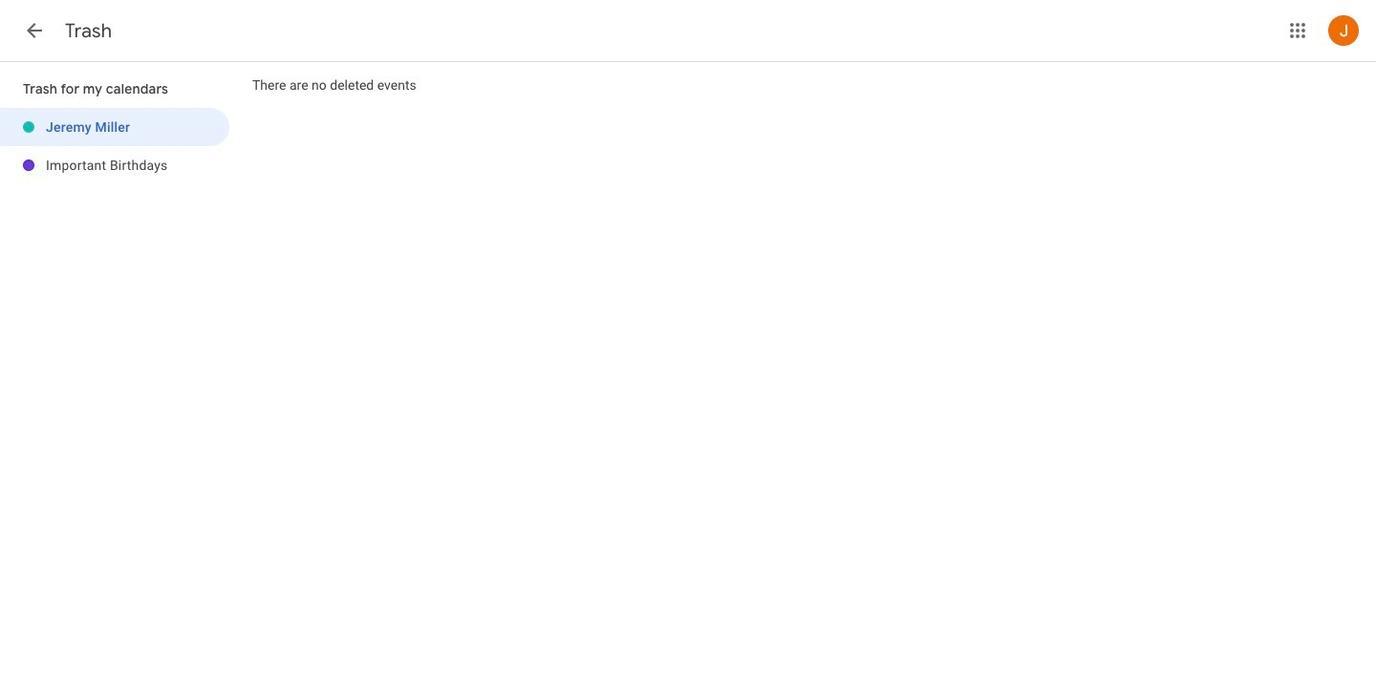 Task type: vqa. For each thing, say whether or not it's contained in the screenshot.
the public on the left
no



Task type: describe. For each thing, give the bounding box(es) containing it.
go back image
[[23, 19, 46, 42]]



Task type: locate. For each thing, give the bounding box(es) containing it.
list
[[0, 108, 229, 184]]

list item
[[0, 108, 229, 146]]

heading
[[65, 19, 112, 43]]



